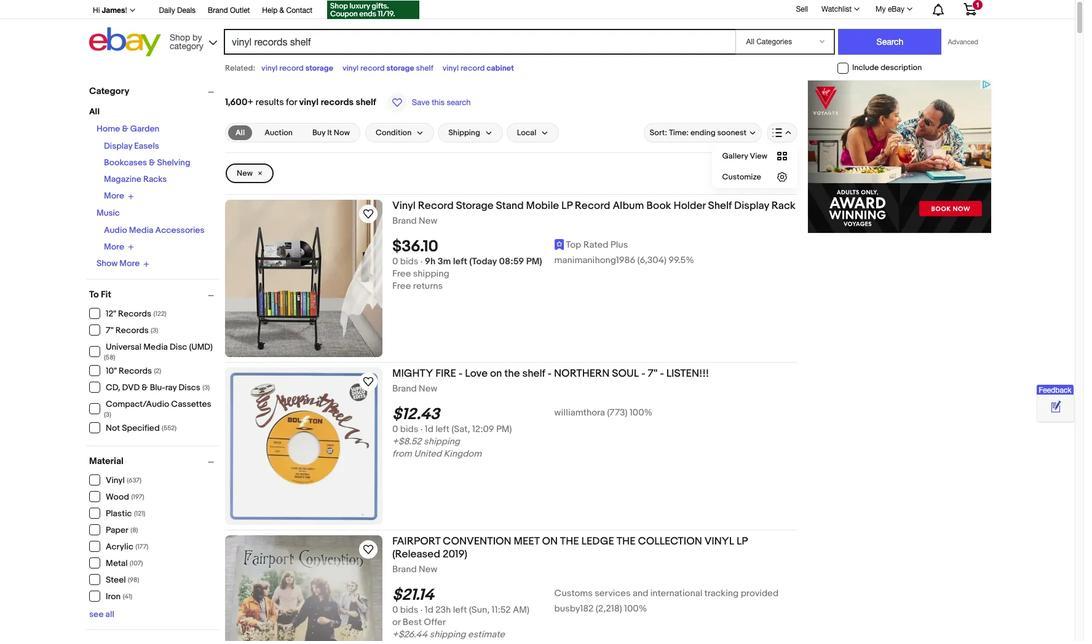 Task type: vqa. For each thing, say whether or not it's contained in the screenshot.
Items
no



Task type: describe. For each thing, give the bounding box(es) containing it.
1d inside "customs services and international tracking provided 0 bids · 1d 23h left (sun, 11:52 am)"
[[425, 605, 433, 616]]

mighty fire - love on the shelf -  northern soul  - 7'' - listen!!! brand new
[[392, 368, 709, 395]]

All selected text field
[[236, 127, 245, 138]]

1 - from the left
[[459, 368, 463, 380]]

new down all link
[[237, 169, 253, 178]]

100% for williamthora (773) 100% 0 bids · 1d left (sat, 12:09 pm) +$8.52 shipping from united kingdom
[[630, 407, 653, 419]]

12:09
[[472, 424, 494, 436]]

include
[[852, 63, 879, 73]]

vinyl record storage shelf
[[342, 63, 433, 73]]

love
[[465, 368, 488, 380]]

advanced
[[948, 38, 978, 46]]

disc
[[170, 342, 187, 352]]

vinyl record storage stand mobile lp record album book holder shelf display rack heading
[[392, 200, 796, 212]]

storage for vinyl record storage shelf
[[387, 63, 414, 73]]

100% for busby182 (2,218) 100% or best offer +$26.44 shipping estimate
[[624, 603, 647, 615]]

media for audio
[[129, 225, 153, 235]]

gallery
[[722, 151, 748, 161]]

1,600 + results for vinyl records shelf
[[225, 97, 376, 108]]

new inside mighty fire - love on the shelf -  northern soul  - 7'' - listen!!! brand new
[[419, 383, 437, 395]]

fairport convention meet on the ledge the collection vinyl lp (released 2019) heading
[[392, 536, 748, 561]]

music link
[[97, 208, 120, 218]]

(3) for 7" records
[[151, 327, 158, 335]]

offer
[[424, 617, 446, 629]]

(58)
[[104, 353, 115, 361]]

vinyl record storage stand mobile lp record album book holder shelf display rack brand new
[[392, 200, 796, 227]]

bids inside "customs services and international tracking provided 0 bids · 1d 23h left (sun, 11:52 am)"
[[400, 605, 418, 616]]

condition button
[[365, 123, 434, 143]]

fairport convention meet on the ledge the collection vinyl lp (released 2019) image
[[225, 536, 383, 641]]

view
[[750, 151, 768, 161]]

(umd)
[[189, 342, 213, 352]]

record for vinyl record storage shelf
[[360, 63, 385, 73]]

(177)
[[135, 543, 148, 551]]

sell link
[[791, 5, 814, 13]]

universal media disc (umd) (58)
[[104, 342, 213, 361]]

on
[[490, 368, 502, 380]]

0 inside williamthora (773) 100% 0 bids · 1d left (sat, 12:09 pm) +$8.52 shipping from united kingdom
[[392, 424, 398, 436]]

4 - from the left
[[660, 368, 664, 380]]

top
[[566, 239, 581, 251]]

12" records (122)
[[106, 309, 166, 319]]

fit
[[101, 289, 111, 300]]

& inside help & contact link
[[280, 6, 284, 15]]

(122)
[[153, 310, 166, 318]]

1 record from the left
[[418, 200, 454, 212]]

james
[[102, 6, 125, 15]]

buy
[[312, 128, 326, 138]]

shelf
[[708, 200, 732, 212]]

buy it now
[[312, 128, 350, 138]]

see all
[[89, 609, 114, 620]]

williamthora (773) 100% 0 bids · 1d left (sat, 12:09 pm) +$8.52 shipping from united kingdom
[[392, 407, 653, 460]]

1 the from the left
[[560, 536, 579, 548]]

busby182
[[555, 603, 594, 615]]

vinyl record storage stand mobile lp record album book holder shelf display rack image
[[225, 200, 383, 357]]

accessories
[[155, 225, 204, 235]]

feedback
[[1039, 386, 1072, 395]]

2019)
[[443, 549, 467, 561]]

0 vertical spatial pm)
[[526, 256, 542, 268]]

sort: time: ending soonest
[[650, 128, 747, 138]]

metal
[[106, 558, 128, 569]]

!
[[125, 6, 127, 15]]

0 inside "customs services and international tracking provided 0 bids · 1d 23h left (sun, 11:52 am)"
[[392, 605, 398, 616]]

plastic
[[106, 509, 132, 519]]

paper
[[106, 525, 128, 536]]

convention
[[443, 536, 512, 548]]

0 vertical spatial left
[[453, 256, 467, 268]]

kingdom
[[444, 448, 482, 460]]

results
[[256, 97, 284, 108]]

am)
[[513, 605, 529, 616]]

records
[[321, 97, 354, 108]]

new link
[[226, 164, 274, 183]]

more for 1st more button from the bottom of the page
[[104, 242, 124, 252]]

watchlist
[[822, 5, 852, 14]]

best
[[403, 617, 422, 629]]

shop by category button
[[164, 27, 220, 54]]

lp inside vinyl record storage stand mobile lp record album book holder shelf display rack brand new
[[562, 200, 573, 212]]

none submit inside the 'shop by category' banner
[[839, 29, 942, 55]]

gallery view
[[722, 151, 768, 161]]

category button
[[89, 85, 220, 97]]

record for vinyl record storage
[[279, 63, 304, 73]]

book
[[647, 200, 671, 212]]

united
[[414, 448, 442, 460]]

my
[[876, 5, 886, 14]]

1d inside williamthora (773) 100% 0 bids · 1d left (sat, 12:09 pm) +$8.52 shipping from united kingdom
[[425, 424, 433, 436]]

lp inside the fairport convention meet on the ledge the collection vinyl lp (released 2019) brand new
[[737, 536, 748, 548]]

racks
[[143, 174, 167, 185]]

ebay
[[888, 5, 905, 14]]

fairport convention meet on the ledge the collection vinyl lp (released 2019) brand new
[[392, 536, 748, 576]]

magazine
[[104, 174, 141, 185]]

ending
[[691, 128, 716, 138]]

wood
[[106, 492, 129, 502]]

rated
[[583, 239, 609, 251]]

shipping button
[[438, 123, 503, 143]]

get the coupon image
[[327, 1, 420, 19]]

records for 7" records
[[115, 325, 149, 336]]

vinyl for (637)
[[106, 475, 125, 486]]

help & contact link
[[262, 4, 313, 18]]

record for vinyl record cabinet
[[461, 63, 485, 73]]

vinyl for vinyl record storage
[[261, 63, 278, 73]]

watchlist link
[[815, 2, 865, 17]]

home & garden
[[97, 124, 159, 134]]

1 bids from the top
[[400, 256, 418, 268]]

advertisement region
[[808, 80, 992, 234]]

vinyl for record
[[392, 200, 416, 212]]

shelving
[[157, 157, 190, 168]]

$36.10
[[392, 238, 438, 257]]

2 - from the left
[[548, 368, 552, 380]]

vinyl for vinyl record storage shelf
[[342, 63, 359, 73]]

watch fairport convention meet on the ledge the collection vinyl lp (released 2019) image
[[361, 542, 376, 557]]

left inside williamthora (773) 100% 0 bids · 1d left (sat, 12:09 pm) +$8.52 shipping from united kingdom
[[436, 424, 450, 436]]

to
[[89, 289, 99, 300]]

this
[[432, 98, 445, 107]]

collection
[[638, 536, 702, 548]]

display inside vinyl record storage stand mobile lp record album book holder shelf display rack brand new
[[734, 200, 769, 212]]

home
[[97, 124, 120, 134]]

listing options selector. list view selected. image
[[772, 128, 792, 138]]

shipping inside busby182 (2,218) 100% or best offer +$26.44 shipping estimate
[[430, 629, 466, 641]]

music
[[97, 208, 120, 218]]

brand inside vinyl record storage stand mobile lp record album book holder shelf display rack brand new
[[392, 215, 417, 227]]

acrylic
[[106, 542, 133, 552]]

audio
[[104, 225, 127, 235]]

2 free from the top
[[392, 281, 411, 292]]

blu-
[[150, 383, 165, 393]]

shop by category banner
[[86, 0, 986, 60]]

+
[[248, 97, 253, 108]]

daily deals
[[159, 6, 196, 15]]

and
[[633, 588, 648, 600]]

(sat,
[[452, 424, 470, 436]]

& right home in the top of the page
[[122, 124, 128, 134]]

soul
[[612, 368, 639, 380]]

1,600
[[225, 97, 248, 108]]

audio media accessories
[[104, 225, 204, 235]]

(6,304)
[[637, 255, 667, 266]]

more inside button
[[119, 258, 140, 269]]

1 0 from the top
[[392, 256, 398, 268]]

rack
[[772, 200, 796, 212]]

$21.14
[[392, 586, 434, 605]]

top rated plus
[[566, 239, 628, 251]]



Task type: locate. For each thing, give the bounding box(es) containing it.
1 horizontal spatial the
[[617, 536, 636, 548]]

records up dvd
[[119, 366, 152, 376]]

(3) inside compact/audio cassettes (3)
[[104, 411, 111, 419]]

holder
[[674, 200, 706, 212]]

2 more button from the top
[[104, 241, 134, 252]]

0 horizontal spatial all
[[89, 106, 100, 117]]

(637)
[[127, 477, 141, 485]]

1 horizontal spatial record
[[575, 200, 610, 212]]

3m
[[438, 256, 451, 268]]

0 vertical spatial display
[[104, 141, 132, 151]]

2 vertical spatial ·
[[420, 605, 423, 616]]

0 horizontal spatial lp
[[562, 200, 573, 212]]

more for second more button from the bottom of the page
[[104, 191, 124, 201]]

3 - from the left
[[641, 368, 646, 380]]

1 horizontal spatial storage
[[387, 63, 414, 73]]

ledge
[[582, 536, 614, 548]]

sort:
[[650, 128, 667, 138]]

left right "3m"
[[453, 256, 467, 268]]

mighty fire - love on the shelf -  northern soul  - 7'' - listen!!! image
[[225, 369, 383, 524]]

records for 10" records
[[119, 366, 152, 376]]

record left album
[[575, 200, 610, 212]]

0 vertical spatial 100%
[[630, 407, 653, 419]]

1 vertical spatial bids
[[400, 424, 418, 436]]

1 vertical spatial all
[[236, 128, 245, 138]]

new inside vinyl record storage stand mobile lp record album book holder shelf display rack brand new
[[419, 215, 437, 227]]

2 record from the left
[[360, 63, 385, 73]]

shelf for records
[[356, 97, 376, 108]]

lp right mobile at the top of page
[[562, 200, 573, 212]]

0 up or
[[392, 605, 398, 616]]

brand inside account navigation
[[208, 6, 228, 15]]

all up home in the top of the page
[[89, 106, 100, 117]]

2 horizontal spatial (3)
[[203, 384, 210, 392]]

the
[[560, 536, 579, 548], [617, 536, 636, 548]]

9h
[[425, 256, 436, 268]]

brand outlet
[[208, 6, 250, 15]]

0 vertical spatial 0
[[392, 256, 398, 268]]

media inside universal media disc (umd) (58)
[[143, 342, 168, 352]]

1 horizontal spatial (3)
[[151, 327, 158, 335]]

record down search for anything text box
[[461, 63, 485, 73]]

all down 1,600
[[236, 128, 245, 138]]

1 vertical spatial 1d
[[425, 605, 433, 616]]

- left northern
[[548, 368, 552, 380]]

1 vertical spatial 0
[[392, 424, 398, 436]]

shipping down 9h
[[413, 268, 449, 280]]

now
[[334, 128, 350, 138]]

help & contact
[[262, 6, 313, 15]]

1 vertical spatial 100%
[[624, 603, 647, 615]]

7" records (3)
[[106, 325, 158, 336]]

pm) right "08:59"
[[526, 256, 542, 268]]

1 storage from the left
[[305, 63, 333, 73]]

sell
[[796, 5, 808, 13]]

buy it now link
[[305, 125, 357, 140]]

customize button
[[712, 167, 797, 188]]

2 vertical spatial more
[[119, 258, 140, 269]]

local
[[517, 128, 536, 138]]

the right ledge
[[617, 536, 636, 548]]

0 horizontal spatial pm)
[[496, 424, 512, 436]]

the right on
[[560, 536, 579, 548]]

records for 12" records
[[118, 309, 151, 319]]

watch mighty fire - love on the shelf -  northern soul  - 7'' - listen!!! image
[[361, 375, 376, 389]]

1 link
[[956, 0, 984, 18]]

bids left 9h
[[400, 256, 418, 268]]

main content
[[225, 80, 798, 641]]

record up for
[[279, 63, 304, 73]]

vinyl up records
[[342, 63, 359, 73]]

metal (107)
[[106, 558, 143, 569]]

advanced link
[[942, 30, 985, 54]]

to fit button
[[89, 289, 220, 300]]

- right fire
[[459, 368, 463, 380]]

0 horizontal spatial record
[[418, 200, 454, 212]]

(3) down the (122)
[[151, 327, 158, 335]]

1 vertical spatial pm)
[[496, 424, 512, 436]]

home & garden link
[[97, 124, 159, 134]]

cd, dvd & blu-ray discs (3)
[[106, 383, 210, 393]]

sort: time: ending soonest button
[[644, 123, 762, 143]]

(3) inside cd, dvd & blu-ray discs (3)
[[203, 384, 210, 392]]

shop by category
[[170, 32, 203, 51]]

ray
[[165, 383, 177, 393]]

shelf up save
[[416, 63, 433, 73]]

0 horizontal spatial display
[[104, 141, 132, 151]]

· left 9h
[[420, 256, 423, 268]]

display
[[104, 141, 132, 151], [734, 200, 769, 212]]

1 vertical spatial ·
[[420, 424, 423, 436]]

or
[[392, 617, 401, 629]]

brand inside the fairport convention meet on the ledge the collection vinyl lp (released 2019) brand new
[[392, 564, 417, 576]]

shipping
[[413, 268, 449, 280], [424, 436, 460, 448], [430, 629, 466, 641]]

record down get the coupon image
[[360, 63, 385, 73]]

more button up show more
[[104, 241, 134, 252]]

more button
[[104, 191, 134, 201], [104, 241, 134, 252]]

100% right (773)
[[630, 407, 653, 419]]

2 vertical spatial records
[[119, 366, 152, 376]]

0 vertical spatial records
[[118, 309, 151, 319]]

1 horizontal spatial display
[[734, 200, 769, 212]]

(3) right the discs
[[203, 384, 210, 392]]

· up +$8.52 at left
[[420, 424, 423, 436]]

1 record from the left
[[279, 63, 304, 73]]

vinyl for vinyl record cabinet
[[443, 63, 459, 73]]

more right show
[[119, 258, 140, 269]]

0 vertical spatial vinyl
[[392, 200, 416, 212]]

1 horizontal spatial all
[[236, 128, 245, 138]]

1 vertical spatial more
[[104, 242, 124, 252]]

record left storage at the top of the page
[[418, 200, 454, 212]]

2 the from the left
[[617, 536, 636, 548]]

(released
[[392, 549, 440, 561]]

new
[[237, 169, 253, 178], [419, 215, 437, 227], [419, 383, 437, 395], [419, 564, 437, 576]]

1 vertical spatial free
[[392, 281, 411, 292]]

record
[[418, 200, 454, 212], [575, 200, 610, 212]]

2 horizontal spatial shelf
[[522, 368, 545, 380]]

customs services and international tracking provided 0 bids · 1d 23h left (sun, 11:52 am)
[[392, 588, 779, 616]]

1 vertical spatial shipping
[[424, 436, 460, 448]]

& right "help"
[[280, 6, 284, 15]]

100% inside busby182 (2,218) 100% or best offer +$26.44 shipping estimate
[[624, 603, 647, 615]]

new inside the fairport convention meet on the ledge the collection vinyl lp (released 2019) brand new
[[419, 564, 437, 576]]

·
[[420, 256, 423, 268], [420, 424, 423, 436], [420, 605, 423, 616]]

- left 7'' on the right bottom of page
[[641, 368, 646, 380]]

auction
[[265, 128, 293, 138]]

brand up $36.10
[[392, 215, 417, 227]]

None submit
[[839, 29, 942, 55]]

steel
[[106, 575, 126, 585]]

brand down the "(released"
[[392, 564, 417, 576]]

deals
[[177, 6, 196, 15]]

0 horizontal spatial the
[[560, 536, 579, 548]]

compact/audio cassettes (3)
[[104, 399, 211, 419]]

2 vertical spatial shelf
[[522, 368, 545, 380]]

more down audio
[[104, 242, 124, 252]]

free left returns
[[392, 281, 411, 292]]

save this search
[[412, 98, 471, 107]]

1 vertical spatial display
[[734, 200, 769, 212]]

(107)
[[130, 560, 143, 568]]

brand inside mighty fire - love on the shelf -  northern soul  - 7'' - listen!!! brand new
[[392, 383, 417, 395]]

shipping inside manimanihong1986 (6,304) 99.5% free shipping free returns
[[413, 268, 449, 280]]

0 vertical spatial free
[[392, 268, 411, 280]]

shipping inside williamthora (773) 100% 0 bids · 1d left (sat, 12:09 pm) +$8.52 shipping from united kingdom
[[424, 436, 460, 448]]

easels
[[134, 141, 159, 151]]

account navigation
[[86, 0, 986, 21]]

media right audio
[[129, 225, 153, 235]]

0 vertical spatial more
[[104, 191, 124, 201]]

vinyl record storage
[[261, 63, 333, 73]]

1 vertical spatial media
[[143, 342, 168, 352]]

2 record from the left
[[575, 200, 610, 212]]

pm)
[[526, 256, 542, 268], [496, 424, 512, 436]]

more button down magazine
[[104, 191, 134, 201]]

dvd
[[122, 383, 140, 393]]

- right 7'' on the right bottom of page
[[660, 368, 664, 380]]

northern
[[554, 368, 610, 380]]

vinyl inside main content
[[299, 97, 319, 108]]

more up music 'link'
[[104, 191, 124, 201]]

plastic (121)
[[106, 509, 145, 519]]

2 vertical spatial 0
[[392, 605, 398, 616]]

1 free from the top
[[392, 268, 411, 280]]

see all button
[[89, 609, 114, 620]]

1 more button from the top
[[104, 191, 134, 201]]

1d up offer
[[425, 605, 433, 616]]

display easels link
[[104, 141, 159, 151]]

left right 23h
[[453, 605, 467, 616]]

1 vertical spatial vinyl
[[106, 475, 125, 486]]

vinyl up wood
[[106, 475, 125, 486]]

(today
[[469, 256, 497, 268]]

100% inside williamthora (773) 100% 0 bids · 1d left (sat, 12:09 pm) +$8.52 shipping from united kingdom
[[630, 407, 653, 419]]

vinyl right the watch vinyl record storage stand mobile lp record album book holder shelf display rack image
[[392, 200, 416, 212]]

mighty fire - love on the shelf -  northern soul  - 7'' - listen!!! heading
[[392, 368, 709, 380]]

0 vertical spatial (3)
[[151, 327, 158, 335]]

2 vertical spatial shipping
[[430, 629, 466, 641]]

1 horizontal spatial pm)
[[526, 256, 542, 268]]

international
[[651, 588, 702, 600]]

left left (sat,
[[436, 424, 450, 436]]

1 vertical spatial lp
[[737, 536, 748, 548]]

2 0 from the top
[[392, 424, 398, 436]]

0 horizontal spatial vinyl
[[106, 475, 125, 486]]

3 record from the left
[[461, 63, 485, 73]]

(3) inside 7" records (3)
[[151, 327, 158, 335]]

record
[[279, 63, 304, 73], [360, 63, 385, 73], [461, 63, 485, 73]]

magazine racks link
[[104, 174, 167, 185]]

2 storage from the left
[[387, 63, 414, 73]]

fairport
[[392, 536, 440, 548]]

1 1d from the top
[[425, 424, 433, 436]]

1 vertical spatial shelf
[[356, 97, 376, 108]]

to fit
[[89, 289, 111, 300]]

(98)
[[128, 576, 139, 584]]

0 vertical spatial ·
[[420, 256, 423, 268]]

1 vertical spatial more button
[[104, 241, 134, 252]]

watch vinyl record storage stand mobile lp record album book holder shelf display rack image
[[361, 207, 376, 221]]

fire
[[436, 368, 456, 380]]

0 horizontal spatial shelf
[[356, 97, 376, 108]]

compact/audio
[[106, 399, 169, 409]]

1 horizontal spatial vinyl
[[392, 200, 416, 212]]

bids up best
[[400, 605, 418, 616]]

0 vertical spatial lp
[[562, 200, 573, 212]]

1 · from the top
[[420, 256, 423, 268]]

shipping up the united
[[424, 436, 460, 448]]

& inside display easels bookcases & shelving magazine racks
[[149, 157, 155, 168]]

1 horizontal spatial record
[[360, 63, 385, 73]]

see
[[89, 609, 104, 620]]

shelf inside mighty fire - love on the shelf -  northern soul  - 7'' - listen!!! brand new
[[522, 368, 545, 380]]

soonest
[[717, 128, 747, 138]]

left inside "customs services and international tracking provided 0 bids · 1d 23h left (sun, 11:52 am)"
[[453, 605, 467, 616]]

2 bids from the top
[[400, 424, 418, 436]]

0 vertical spatial media
[[129, 225, 153, 235]]

lp right vinyl
[[737, 536, 748, 548]]

· inside williamthora (773) 100% 0 bids · 1d left (sat, 12:09 pm) +$8.52 shipping from united kingdom
[[420, 424, 423, 436]]

provided
[[741, 588, 779, 600]]

tracking
[[705, 588, 739, 600]]

new down mighty
[[419, 383, 437, 395]]

3 0 from the top
[[392, 605, 398, 616]]

2 1d from the top
[[425, 605, 433, 616]]

2 vertical spatial left
[[453, 605, 467, 616]]

0 vertical spatial bids
[[400, 256, 418, 268]]

vinyl up search
[[443, 63, 459, 73]]

storage for vinyl record storage
[[305, 63, 333, 73]]

bids inside williamthora (773) 100% 0 bids · 1d left (sat, 12:09 pm) +$8.52 shipping from united kingdom
[[400, 424, 418, 436]]

main content containing $36.10
[[225, 80, 798, 641]]

fairport convention meet on the ledge the collection vinyl lp (released 2019) link
[[392, 536, 798, 565]]

free down $36.10
[[392, 268, 411, 280]]

0 vertical spatial shelf
[[416, 63, 433, 73]]

my ebay
[[876, 5, 905, 14]]

(3) up not on the bottom left of the page
[[104, 411, 111, 419]]

2 vertical spatial (3)
[[104, 411, 111, 419]]

media for universal
[[143, 342, 168, 352]]

2 horizontal spatial record
[[461, 63, 485, 73]]

0 horizontal spatial record
[[279, 63, 304, 73]]

mobile
[[526, 200, 559, 212]]

· up best
[[420, 605, 423, 616]]

cabinet
[[487, 63, 514, 73]]

0 horizontal spatial (3)
[[104, 411, 111, 419]]

& up racks
[[149, 157, 155, 168]]

the
[[504, 368, 520, 380]]

shipping down offer
[[430, 629, 466, 641]]

& left the blu-
[[142, 383, 148, 393]]

vinyl inside vinyl record storage stand mobile lp record album book holder shelf display rack brand new
[[392, 200, 416, 212]]

1 vertical spatial (3)
[[203, 384, 210, 392]]

display up bookcases
[[104, 141, 132, 151]]

all inside main content
[[236, 128, 245, 138]]

top rated plus image
[[555, 239, 564, 250]]

3 bids from the top
[[400, 605, 418, 616]]

1 horizontal spatial lp
[[737, 536, 748, 548]]

album
[[613, 200, 644, 212]]

new down the "(released"
[[419, 564, 437, 576]]

2 · from the top
[[420, 424, 423, 436]]

storage up records
[[305, 63, 333, 73]]

display down customize button
[[734, 200, 769, 212]]

1 vertical spatial records
[[115, 325, 149, 336]]

(3) for compact/audio cassettes
[[104, 411, 111, 419]]

brand down mighty
[[392, 383, 417, 395]]

08:59
[[499, 256, 524, 268]]

0 vertical spatial shipping
[[413, 268, 449, 280]]

help
[[262, 6, 278, 15]]

storage up save
[[387, 63, 414, 73]]

audio media accessories link
[[104, 225, 204, 235]]

0 horizontal spatial storage
[[305, 63, 333, 73]]

0 left 9h
[[392, 256, 398, 268]]

0 vertical spatial all
[[89, 106, 100, 117]]

records up 7" records (3)
[[118, 309, 151, 319]]

shelf right records
[[356, 97, 376, 108]]

pm) right 12:09
[[496, 424, 512, 436]]

brand left outlet
[[208, 6, 228, 15]]

· inside "customs services and international tracking provided 0 bids · 1d 23h left (sun, 11:52 am)"
[[420, 605, 423, 616]]

pm) inside williamthora (773) 100% 0 bids · 1d left (sat, 12:09 pm) +$8.52 shipping from united kingdom
[[496, 424, 512, 436]]

shelf for the
[[522, 368, 545, 380]]

0 vertical spatial 1d
[[425, 424, 433, 436]]

1 vertical spatial left
[[436, 424, 450, 436]]

vinyl right related:
[[261, 63, 278, 73]]

1 horizontal spatial shelf
[[416, 63, 433, 73]]

vinyl right for
[[299, 97, 319, 108]]

(2,218)
[[596, 603, 622, 615]]

bids up +$8.52 at left
[[400, 424, 418, 436]]

1d up the united
[[425, 424, 433, 436]]

display inside display easels bookcases & shelving magazine racks
[[104, 141, 132, 151]]

(8)
[[131, 526, 138, 534]]

records down 12" records (122)
[[115, 325, 149, 336]]

0 vertical spatial more button
[[104, 191, 134, 201]]

Search for anything text field
[[226, 30, 733, 54]]

from
[[392, 448, 412, 460]]

0 up +$8.52 at left
[[392, 424, 398, 436]]

listen!!!
[[666, 368, 709, 380]]

2 vertical spatial bids
[[400, 605, 418, 616]]

customs
[[555, 588, 593, 600]]

description
[[881, 63, 922, 73]]

iron
[[106, 592, 121, 602]]

free
[[392, 268, 411, 280], [392, 281, 411, 292]]

busby182 (2,218) 100% or best offer +$26.44 shipping estimate
[[392, 603, 647, 641]]

new up $36.10
[[419, 215, 437, 227]]

3 · from the top
[[420, 605, 423, 616]]

all
[[89, 106, 100, 117], [236, 128, 245, 138]]

show
[[97, 258, 118, 269]]

media left disc
[[143, 342, 168, 352]]

more
[[104, 191, 124, 201], [104, 242, 124, 252], [119, 258, 140, 269]]

100% down and
[[624, 603, 647, 615]]

shelf right the at the left bottom of the page
[[522, 368, 545, 380]]



